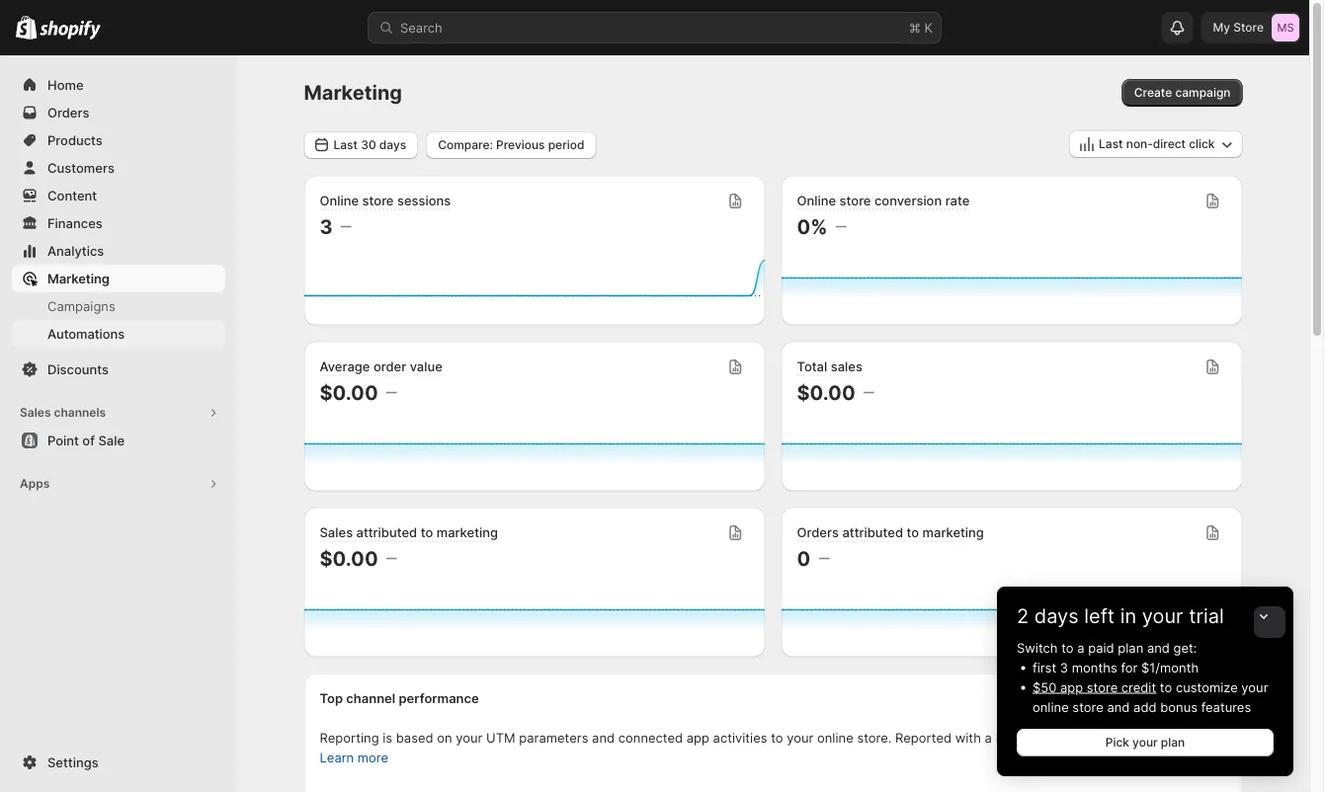 Task type: vqa. For each thing, say whether or not it's contained in the screenshot.


Task type: describe. For each thing, give the bounding box(es) containing it.
bonus
[[1160, 700, 1198, 715]]

total sales
[[797, 359, 863, 375]]

finances link
[[12, 210, 225, 237]]

top channel performance
[[320, 691, 479, 707]]

0 vertical spatial 3
[[320, 214, 333, 239]]

1 vertical spatial days
[[1034, 604, 1079, 629]]

first
[[1033, 660, 1057, 675]]

and for store
[[1107, 700, 1130, 715]]

top
[[320, 691, 343, 707]]

my
[[1213, 20, 1230, 35]]

campaigns link
[[12, 293, 225, 320]]

content
[[47, 188, 97, 203]]

last for last 30 days
[[334, 138, 358, 152]]

point of sale
[[47, 433, 125, 448]]

finances
[[47, 215, 103, 231]]

no change image for $0.00
[[386, 385, 397, 401]]

0 horizontal spatial marketing
[[47, 271, 110, 286]]

k
[[925, 20, 933, 35]]

channel
[[346, 691, 395, 707]]

search
[[400, 20, 443, 35]]

window.
[[1110, 731, 1159, 746]]

products link
[[12, 127, 225, 154]]

online for 3
[[320, 193, 359, 209]]

$50 app store credit
[[1033, 680, 1156, 695]]

point of sale link
[[12, 427, 225, 455]]

0 vertical spatial marketing
[[304, 81, 402, 105]]

sales channels button
[[12, 399, 225, 427]]

compare:
[[438, 138, 493, 152]]

automations
[[47, 326, 125, 341]]

0 horizontal spatial days
[[379, 138, 406, 152]]

no change image for sales
[[863, 385, 874, 401]]

switch to a paid plan and get:
[[1017, 640, 1197, 656]]

point
[[47, 433, 79, 448]]

plan inside 'link'
[[1161, 736, 1185, 750]]

pick your plan link
[[1017, 729, 1274, 757]]

pick
[[1106, 736, 1130, 750]]

home link
[[12, 71, 225, 99]]

2 days left in your trial
[[1017, 604, 1224, 629]]

no change image for store
[[836, 219, 846, 235]]

campaigns
[[47, 298, 115, 314]]

store.
[[857, 731, 892, 746]]

content link
[[12, 182, 225, 210]]

⌘ k
[[909, 20, 933, 35]]

store down "months"
[[1087, 680, 1118, 695]]

your inside to customize your online store and add bonus features
[[1242, 680, 1268, 695]]

last for last non-direct click
[[1099, 137, 1123, 151]]

click
[[1189, 137, 1215, 151]]

shopify image
[[16, 15, 37, 39]]

trial
[[1189, 604, 1224, 629]]

my store
[[1213, 20, 1264, 35]]

connected
[[618, 731, 683, 746]]

$0.00 for average
[[320, 380, 378, 405]]

attributed for $0.00
[[356, 525, 417, 541]]

conversion
[[875, 193, 942, 209]]

on
[[437, 731, 452, 746]]

marketing for 0
[[923, 525, 984, 541]]

last non-direct click button
[[1069, 130, 1243, 158]]

your right on
[[456, 731, 483, 746]]

attributed for 0
[[842, 525, 903, 541]]

left
[[1084, 604, 1115, 629]]

features
[[1201, 700, 1251, 715]]

first 3 months for $1/month
[[1033, 660, 1199, 675]]

sales for sales attributed to marketing
[[320, 525, 353, 541]]

online store sessions
[[320, 193, 451, 209]]

1 horizontal spatial a
[[1077, 640, 1085, 656]]

no change image for 3
[[341, 219, 352, 235]]

credit
[[1122, 680, 1156, 695]]

store left sessions at the left
[[362, 193, 394, 209]]

your inside 'link'
[[1133, 736, 1158, 750]]

months
[[1072, 660, 1117, 675]]

analytics
[[47, 243, 104, 258]]

sale
[[98, 433, 125, 448]]

order
[[373, 359, 406, 375]]

app inside 2 days left in your trial element
[[1060, 680, 1083, 695]]

utm
[[486, 731, 516, 746]]

create
[[1134, 85, 1172, 100]]

compare: previous period button
[[426, 131, 596, 159]]

based
[[396, 731, 434, 746]]

your right activities
[[787, 731, 814, 746]]

customers
[[47, 160, 115, 175]]

learn
[[320, 751, 354, 766]]

to customize your online store and add bonus features
[[1033, 680, 1268, 715]]



Task type: locate. For each thing, give the bounding box(es) containing it.
no change image down the order
[[386, 385, 397, 401]]

online
[[320, 193, 359, 209], [797, 193, 836, 209]]

1 horizontal spatial last
[[1099, 137, 1123, 151]]

and inside reporting is based on your utm parameters and connected app activities to your online store. reported with a 30-day attribution window. learn more
[[592, 731, 615, 746]]

0 horizontal spatial attributed
[[356, 525, 417, 541]]

marketing
[[304, 81, 402, 105], [47, 271, 110, 286]]

campaign
[[1176, 85, 1231, 100]]

direct
[[1153, 137, 1186, 151]]

day
[[1018, 731, 1040, 746]]

$50
[[1033, 680, 1057, 695]]

1 horizontal spatial marketing
[[923, 525, 984, 541]]

store
[[362, 193, 394, 209], [840, 193, 871, 209], [1087, 680, 1118, 695], [1073, 700, 1104, 715]]

3
[[320, 214, 333, 239], [1060, 660, 1068, 675]]

1 horizontal spatial plan
[[1161, 736, 1185, 750]]

1 horizontal spatial app
[[1060, 680, 1083, 695]]

non-
[[1126, 137, 1153, 151]]

0 horizontal spatial and
[[592, 731, 615, 746]]

apps button
[[12, 470, 225, 498]]

apps
[[20, 477, 50, 491]]

add
[[1134, 700, 1157, 715]]

0 vertical spatial no change image
[[341, 219, 352, 235]]

2 vertical spatial and
[[592, 731, 615, 746]]

average
[[320, 359, 370, 375]]

marketing up last 30 days dropdown button
[[304, 81, 402, 105]]

$0.00 down sales attributed to marketing
[[320, 547, 378, 571]]

online inside reporting is based on your utm parameters and connected app activities to your online store. reported with a 30-day attribution window. learn more
[[817, 731, 854, 746]]

with
[[955, 731, 981, 746]]

2 vertical spatial no change image
[[819, 551, 829, 567]]

orders for orders attributed to marketing
[[797, 525, 839, 541]]

no change image for 0
[[819, 551, 829, 567]]

1 vertical spatial plan
[[1161, 736, 1185, 750]]

1 vertical spatial orders
[[797, 525, 839, 541]]

last non-direct click
[[1099, 137, 1215, 151]]

1 vertical spatial marketing
[[47, 271, 110, 286]]

⌘
[[909, 20, 921, 35]]

0 horizontal spatial plan
[[1118, 640, 1144, 656]]

sessions
[[397, 193, 451, 209]]

1 horizontal spatial marketing
[[304, 81, 402, 105]]

plan down bonus
[[1161, 736, 1185, 750]]

point of sale button
[[0, 427, 237, 455]]

and for plan
[[1147, 640, 1170, 656]]

and left connected
[[592, 731, 615, 746]]

sales channels
[[20, 406, 106, 420]]

store down $50 app store credit link
[[1073, 700, 1104, 715]]

1 vertical spatial sales
[[320, 525, 353, 541]]

$0.00 down total sales
[[797, 380, 856, 405]]

marketing for $0.00
[[437, 525, 498, 541]]

online inside to customize your online store and add bonus features
[[1033, 700, 1069, 715]]

last
[[1099, 137, 1123, 151], [334, 138, 358, 152]]

0 horizontal spatial app
[[687, 731, 710, 746]]

plan
[[1118, 640, 1144, 656], [1161, 736, 1185, 750]]

marketing link
[[12, 265, 225, 293]]

to
[[421, 525, 433, 541], [907, 525, 919, 541], [1062, 640, 1074, 656], [1160, 680, 1172, 695], [771, 731, 783, 746]]

and inside to customize your online store and add bonus features
[[1107, 700, 1130, 715]]

app left activities
[[687, 731, 710, 746]]

last 30 days
[[334, 138, 406, 152]]

0 vertical spatial orders
[[47, 105, 89, 120]]

1 horizontal spatial no change image
[[836, 219, 846, 235]]

settings link
[[12, 749, 225, 777]]

online up the 0%
[[797, 193, 836, 209]]

2 horizontal spatial and
[[1147, 640, 1170, 656]]

0 horizontal spatial orders
[[47, 105, 89, 120]]

0 horizontal spatial sales
[[20, 406, 51, 420]]

automations link
[[12, 320, 225, 348]]

$50 app store credit link
[[1033, 680, 1156, 695]]

and up $1/month
[[1147, 640, 1170, 656]]

0 vertical spatial days
[[379, 138, 406, 152]]

in
[[1120, 604, 1137, 629]]

1 horizontal spatial orders
[[797, 525, 839, 541]]

30
[[361, 138, 376, 152]]

for
[[1121, 660, 1138, 675]]

no change image
[[341, 219, 352, 235], [386, 385, 397, 401], [819, 551, 829, 567]]

attribution
[[1044, 731, 1106, 746]]

1 horizontal spatial attributed
[[842, 525, 903, 541]]

0 horizontal spatial a
[[985, 731, 992, 746]]

your right pick
[[1133, 736, 1158, 750]]

paid
[[1088, 640, 1114, 656]]

online for 0%
[[797, 193, 836, 209]]

attributed
[[356, 525, 417, 541], [842, 525, 903, 541]]

parameters
[[519, 731, 588, 746]]

to inside to customize your online store and add bonus features
[[1160, 680, 1172, 695]]

no change image down online store sessions
[[341, 219, 352, 235]]

2 horizontal spatial no change image
[[819, 551, 829, 567]]

customize
[[1176, 680, 1238, 695]]

1 attributed from the left
[[356, 525, 417, 541]]

last inside dropdown button
[[334, 138, 358, 152]]

online left the "store." on the bottom right
[[817, 731, 854, 746]]

0 vertical spatial online
[[1033, 700, 1069, 715]]

your right "in"
[[1142, 604, 1184, 629]]

1 vertical spatial 3
[[1060, 660, 1068, 675]]

1 horizontal spatial sales
[[320, 525, 353, 541]]

sales attributed to marketing
[[320, 525, 498, 541]]

home
[[47, 77, 84, 92]]

1 vertical spatial online
[[817, 731, 854, 746]]

no change image for attributed
[[386, 551, 397, 567]]

30-
[[996, 731, 1018, 746]]

last inside dropdown button
[[1099, 137, 1123, 151]]

orders for orders
[[47, 105, 89, 120]]

average order value
[[320, 359, 443, 375]]

learn more link
[[320, 751, 388, 766]]

2 days left in your trial button
[[997, 587, 1294, 629]]

app right "$50"
[[1060, 680, 1083, 695]]

0 vertical spatial sales
[[20, 406, 51, 420]]

2 vertical spatial no change image
[[386, 551, 397, 567]]

products
[[47, 132, 103, 148]]

reporting
[[320, 731, 379, 746]]

online store conversion rate
[[797, 193, 970, 209]]

1 vertical spatial app
[[687, 731, 710, 746]]

1 vertical spatial and
[[1107, 700, 1130, 715]]

orders up 0
[[797, 525, 839, 541]]

1 horizontal spatial and
[[1107, 700, 1130, 715]]

a inside reporting is based on your utm parameters and connected app activities to your online store. reported with a 30-day attribution window. learn more
[[985, 731, 992, 746]]

0 vertical spatial no change image
[[836, 219, 846, 235]]

no change image right 0
[[819, 551, 829, 567]]

0 horizontal spatial no change image
[[386, 551, 397, 567]]

0 horizontal spatial marketing
[[437, 525, 498, 541]]

compare: previous period
[[438, 138, 585, 152]]

no change image
[[836, 219, 846, 235], [863, 385, 874, 401], [386, 551, 397, 567]]

$0.00 for sales
[[320, 547, 378, 571]]

$1/month
[[1141, 660, 1199, 675]]

analytics link
[[12, 237, 225, 265]]

1 marketing from the left
[[437, 525, 498, 541]]

1 horizontal spatial online
[[797, 193, 836, 209]]

pick your plan
[[1106, 736, 1185, 750]]

online
[[1033, 700, 1069, 715], [817, 731, 854, 746]]

0
[[797, 547, 811, 571]]

1 vertical spatial no change image
[[863, 385, 874, 401]]

orders
[[47, 105, 89, 120], [797, 525, 839, 541]]

1 horizontal spatial online
[[1033, 700, 1069, 715]]

1 online from the left
[[320, 193, 359, 209]]

2 attributed from the left
[[842, 525, 903, 541]]

is
[[383, 731, 392, 746]]

previous
[[496, 138, 545, 152]]

0 vertical spatial a
[[1077, 640, 1085, 656]]

rate
[[945, 193, 970, 209]]

orders down home on the top left of the page
[[47, 105, 89, 120]]

0 horizontal spatial online
[[320, 193, 359, 209]]

2 days left in your trial element
[[997, 638, 1294, 777]]

plan up for
[[1118, 640, 1144, 656]]

0 vertical spatial and
[[1147, 640, 1170, 656]]

0%
[[797, 214, 828, 239]]

last left non-
[[1099, 137, 1123, 151]]

sales
[[831, 359, 863, 375]]

1 horizontal spatial no change image
[[386, 385, 397, 401]]

0 horizontal spatial online
[[817, 731, 854, 746]]

1 vertical spatial no change image
[[386, 385, 397, 401]]

period
[[548, 138, 585, 152]]

my store image
[[1272, 14, 1300, 42]]

3 inside 2 days left in your trial element
[[1060, 660, 1068, 675]]

3 down online store sessions
[[320, 214, 333, 239]]

last 30 days button
[[304, 131, 418, 159]]

0 horizontal spatial no change image
[[341, 219, 352, 235]]

settings
[[47, 755, 98, 770]]

online down "$50"
[[1033, 700, 1069, 715]]

days right 2
[[1034, 604, 1079, 629]]

sales for sales channels
[[20, 406, 51, 420]]

2
[[1017, 604, 1029, 629]]

and left the add
[[1107, 700, 1130, 715]]

reporting is based on your utm parameters and connected app activities to your online store. reported with a 30-day attribution window. learn more
[[320, 731, 1159, 766]]

of
[[82, 433, 95, 448]]

store inside to customize your online store and add bonus features
[[1073, 700, 1104, 715]]

create campaign button
[[1122, 79, 1243, 107]]

app inside reporting is based on your utm parameters and connected app activities to your online store. reported with a 30-day attribution window. learn more
[[687, 731, 710, 746]]

store
[[1234, 20, 1264, 35]]

1 horizontal spatial days
[[1034, 604, 1079, 629]]

0 vertical spatial plan
[[1118, 640, 1144, 656]]

$0.00 for total
[[797, 380, 856, 405]]

get:
[[1174, 640, 1197, 656]]

shopify image
[[40, 20, 101, 40]]

online down last 30 days dropdown button
[[320, 193, 359, 209]]

2 online from the left
[[797, 193, 836, 209]]

sales inside button
[[20, 406, 51, 420]]

orders attributed to marketing
[[797, 525, 984, 541]]

$0.00 down average
[[320, 380, 378, 405]]

2 horizontal spatial no change image
[[863, 385, 874, 401]]

3 right first
[[1060, 660, 1068, 675]]

0 vertical spatial app
[[1060, 680, 1083, 695]]

a left paid
[[1077, 640, 1085, 656]]

your inside dropdown button
[[1142, 604, 1184, 629]]

0 horizontal spatial last
[[334, 138, 358, 152]]

your up features
[[1242, 680, 1268, 695]]

1 vertical spatial a
[[985, 731, 992, 746]]

total
[[797, 359, 827, 375]]

reported
[[895, 731, 952, 746]]

last left 30
[[334, 138, 358, 152]]

1 horizontal spatial 3
[[1060, 660, 1068, 675]]

to inside reporting is based on your utm parameters and connected app activities to your online store. reported with a 30-day attribution window. learn more
[[771, 731, 783, 746]]

sales
[[20, 406, 51, 420], [320, 525, 353, 541]]

discounts link
[[12, 356, 225, 383]]

days right 30
[[379, 138, 406, 152]]

a left 30-
[[985, 731, 992, 746]]

marketing down analytics
[[47, 271, 110, 286]]

0 horizontal spatial 3
[[320, 214, 333, 239]]

store left conversion
[[840, 193, 871, 209]]

2 marketing from the left
[[923, 525, 984, 541]]



